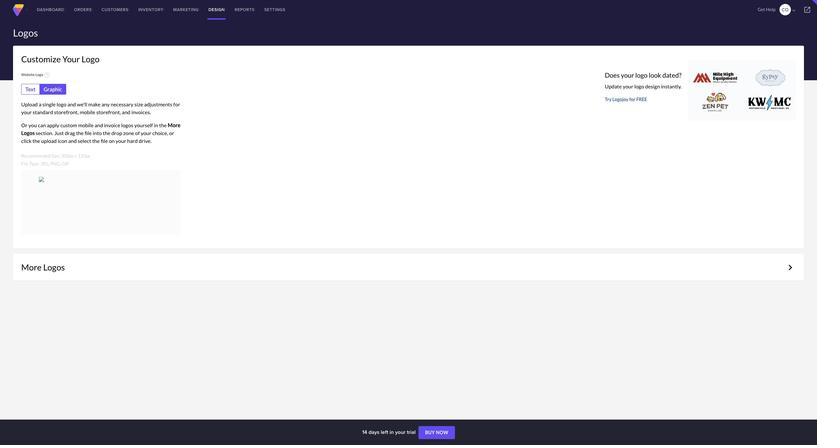 Task type: vqa. For each thing, say whether or not it's contained in the screenshot.
Show Product Price And Sale Price Help_Outline at the bottom left
no



Task type: locate. For each thing, give the bounding box(es) containing it.
customers
[[102, 7, 129, 13]]

section.
[[36, 130, 53, 136]]

1 vertical spatial file
[[101, 138, 108, 144]]

or
[[169, 130, 174, 136]]

mobile
[[80, 109, 95, 115], [78, 122, 94, 128]]

1 storefront, from the left
[[54, 109, 79, 115]]

you
[[28, 122, 37, 128]]

0 vertical spatial more logos
[[21, 122, 181, 136]]

logojoy
[[613, 97, 629, 102]]

storefront, up custom
[[54, 109, 79, 115]]

single
[[42, 101, 56, 107]]

1 vertical spatial more
[[21, 262, 42, 273]]

1 horizontal spatial logo
[[82, 54, 100, 64]]

logo up update your logo design instantly.
[[636, 71, 648, 79]]

icon
[[58, 138, 67, 144]]

0 vertical spatial file
[[85, 130, 92, 136]]

mobile up into
[[78, 122, 94, 128]]

for left free
[[630, 97, 636, 102]]

file
[[21, 161, 28, 166]]

your left 'trial'
[[395, 428, 406, 436]]

1 horizontal spatial more
[[168, 122, 181, 128]]

any
[[102, 101, 110, 107]]

2 vertical spatial logo
[[57, 101, 66, 107]]

upload
[[41, 138, 57, 144]]

your right does
[[621, 71, 634, 79]]

and up into
[[95, 122, 103, 128]]

click
[[21, 138, 31, 144]]

your up the drive.
[[141, 130, 151, 136]]

does
[[605, 71, 620, 79]]

more logos
[[21, 122, 181, 136], [21, 262, 65, 273]]

1 horizontal spatial for
[[630, 97, 636, 102]]

apply
[[47, 122, 59, 128]]

0 horizontal spatial for
[[173, 101, 180, 107]]

120px
[[78, 153, 90, 159]]

logo left help_outline
[[35, 72, 43, 77]]

logo down does your logo look dated? on the top right
[[635, 83, 644, 89]]

website logo help_outline
[[21, 72, 50, 78]]

reports
[[235, 7, 255, 13]]

1 vertical spatial more logos
[[21, 262, 65, 273]]

section. just drag the file into the drop zone of your choice, or click the upload icon and select the file on your hard drive.
[[21, 130, 174, 144]]

file up select
[[85, 130, 92, 136]]

2 vertical spatial logos
[[43, 262, 65, 273]]

1 more logos from the top
[[21, 122, 181, 136]]

logo
[[636, 71, 648, 79], [635, 83, 644, 89], [57, 101, 66, 107]]

hard
[[127, 138, 138, 144]]

file left the 'on' on the top of the page
[[101, 138, 108, 144]]

0 horizontal spatial in
[[154, 122, 158, 128]]

and down drag
[[68, 138, 77, 144]]

custom
[[60, 122, 77, 128]]

for
[[630, 97, 636, 102], [173, 101, 180, 107]]

1 vertical spatial logo
[[635, 83, 644, 89]]

storefront,
[[54, 109, 79, 115], [96, 109, 121, 115]]

×
[[74, 153, 77, 159]]

for right adjustments
[[173, 101, 180, 107]]

png,
[[50, 161, 61, 166]]

1 vertical spatial logos
[[21, 130, 35, 136]]

0 vertical spatial logo
[[636, 71, 648, 79]]

0 vertical spatial in
[[154, 122, 158, 128]]

logos
[[13, 27, 38, 39], [21, 130, 35, 136], [43, 262, 65, 273]]

0 vertical spatial more
[[168, 122, 181, 128]]

update
[[605, 83, 622, 89]]

logo for look
[[636, 71, 648, 79]]

logo right single
[[57, 101, 66, 107]]

your down upload
[[21, 109, 32, 115]]

look
[[649, 71, 661, 79]]

file
[[85, 130, 92, 136], [101, 138, 108, 144]]

in up choice,
[[154, 122, 158, 128]]

1 vertical spatial logo
[[35, 72, 43, 77]]

mobile down the we'll
[[80, 109, 95, 115]]

jpg,
[[40, 161, 50, 166]]

logo right the your
[[82, 54, 100, 64]]

1 horizontal spatial storefront,
[[96, 109, 121, 115]]

standard
[[33, 109, 53, 115]]

design
[[645, 83, 660, 89]]

choice,
[[152, 130, 168, 136]]

or you can apply custom mobile and invoice logos yourself in the
[[21, 122, 168, 128]]

text link
[[21, 84, 39, 95]]

size:
[[51, 153, 60, 159]]

0 vertical spatial mobile
[[80, 109, 95, 115]]

the right into
[[103, 130, 110, 136]]

the right click
[[32, 138, 40, 144]]

for inside 'link'
[[630, 97, 636, 102]]

days
[[369, 428, 380, 436]]

the down into
[[92, 138, 100, 144]]

storefront, down any
[[96, 109, 121, 115]]

the up select
[[76, 130, 84, 136]]

make
[[88, 101, 101, 107]]

0 horizontal spatial more
[[21, 262, 42, 273]]

free
[[636, 97, 647, 102]]

0 horizontal spatial file
[[85, 130, 92, 136]]

of
[[135, 130, 140, 136]]

in
[[154, 122, 158, 128], [390, 428, 394, 436]]

help
[[766, 7, 776, 12]]

the
[[159, 122, 167, 128], [76, 130, 84, 136], [103, 130, 110, 136], [32, 138, 40, 144], [92, 138, 100, 144]]

0 horizontal spatial storefront,
[[54, 109, 79, 115]]

invoices.
[[131, 109, 151, 115]]

into
[[93, 130, 102, 136]]

yourself
[[134, 122, 153, 128]]

1 horizontal spatial in
[[390, 428, 394, 436]]

upload a single logo and we'll make any necessary size adjustments for your standard storefront, mobile storefront, and invoices.
[[21, 101, 180, 115]]

in right left
[[390, 428, 394, 436]]

logo
[[82, 54, 100, 64], [35, 72, 43, 77]]

select
[[78, 138, 91, 144]]

0 horizontal spatial logo
[[35, 72, 43, 77]]

2 more logos from the top
[[21, 262, 65, 273]]

your
[[621, 71, 634, 79], [623, 83, 634, 89], [21, 109, 32, 115], [141, 130, 151, 136], [116, 138, 126, 144], [395, 428, 406, 436]]



Task type: describe. For each thing, give the bounding box(es) containing it.
1 vertical spatial mobile
[[78, 122, 94, 128]]

1 vertical spatial in
[[390, 428, 394, 436]]

invoice
[[104, 122, 120, 128]]

try
[[605, 97, 612, 102]]

get
[[758, 7, 765, 12]]

drop
[[111, 130, 122, 136]]

logos
[[121, 122, 133, 128]]

dated?
[[663, 71, 682, 79]]

customize
[[21, 54, 61, 64]]

logo inside upload a single logo and we'll make any necessary size adjustments for your standard storefront, mobile storefront, and invoices.
[[57, 101, 66, 107]]

text
[[25, 86, 35, 92]]

graphic link
[[39, 84, 66, 95]]

adjustments
[[144, 101, 172, 107]]

buy now link
[[419, 426, 455, 439]]

14 days left in your trial
[[362, 428, 417, 436]]

your inside upload a single logo and we'll make any necessary size adjustments for your standard storefront, mobile storefront, and invoices.
[[21, 109, 32, 115]]

 link
[[798, 0, 817, 20]]

a
[[39, 101, 41, 107]]

for inside upload a single logo and we'll make any necessary size adjustments for your standard storefront, mobile storefront, and invoices.
[[173, 101, 180, 107]]

logo for design
[[635, 83, 644, 89]]

type:
[[29, 161, 40, 166]]

inventory
[[138, 7, 163, 13]]


[[804, 6, 811, 14]]

dashboard
[[37, 7, 64, 13]]

get help
[[758, 7, 776, 12]]

customize your logo
[[21, 54, 100, 64]]

0 vertical spatial logo
[[82, 54, 100, 64]]

co
[[782, 7, 789, 12]]

design
[[209, 7, 225, 13]]

website
[[21, 72, 35, 77]]

mobile inside upload a single logo and we'll make any necessary size adjustments for your standard storefront, mobile storefront, and invoices.
[[80, 109, 95, 115]]

help_outline
[[44, 72, 50, 78]]

now
[[436, 430, 449, 435]]

drag
[[65, 130, 75, 136]]

and left the we'll
[[67, 101, 76, 107]]

just
[[54, 130, 64, 136]]

orders
[[74, 7, 92, 13]]

gif
[[62, 161, 69, 166]]

try logojoy for free
[[605, 97, 647, 102]]

recommended
[[21, 153, 50, 159]]

logo inside website logo help_outline
[[35, 72, 43, 77]]

2 storefront, from the left
[[96, 109, 121, 115]]

the up choice,
[[159, 122, 167, 128]]

try logojoy for free link
[[605, 96, 682, 103]]

or
[[21, 122, 27, 128]]

instantly.
[[661, 83, 682, 89]]

upload
[[21, 101, 38, 107]]

your
[[62, 54, 80, 64]]

recommended size: 300px × 120px file type: jpg, png, gif
[[21, 153, 90, 166]]

1 horizontal spatial file
[[101, 138, 108, 144]]

0 vertical spatial logos
[[13, 27, 38, 39]]

does your logo look dated?
[[605, 71, 682, 79]]


[[791, 8, 797, 13]]

buy
[[425, 430, 435, 435]]

necessary
[[111, 101, 133, 107]]

update your logo design instantly.
[[605, 83, 682, 89]]

300px
[[61, 153, 73, 159]]

co 
[[782, 7, 797, 13]]

marketing
[[173, 7, 199, 13]]

graphic
[[44, 86, 62, 92]]

expand_more
[[785, 262, 796, 273]]

trial
[[407, 428, 416, 436]]

settings
[[264, 7, 286, 13]]

your up 'try logojoy for free'
[[623, 83, 634, 89]]

on
[[109, 138, 115, 144]]

size
[[134, 101, 143, 107]]

and down "necessary"
[[122, 109, 130, 115]]

drive.
[[139, 138, 152, 144]]

can
[[38, 122, 46, 128]]

left
[[381, 428, 388, 436]]

dashboard link
[[32, 0, 69, 20]]

zone
[[123, 130, 134, 136]]

we'll
[[77, 101, 87, 107]]

buy now
[[425, 430, 449, 435]]

14
[[362, 428, 367, 436]]

and inside section. just drag the file into the drop zone of your choice, or click the upload icon and select the file on your hard drive.
[[68, 138, 77, 144]]

your down drop
[[116, 138, 126, 144]]



